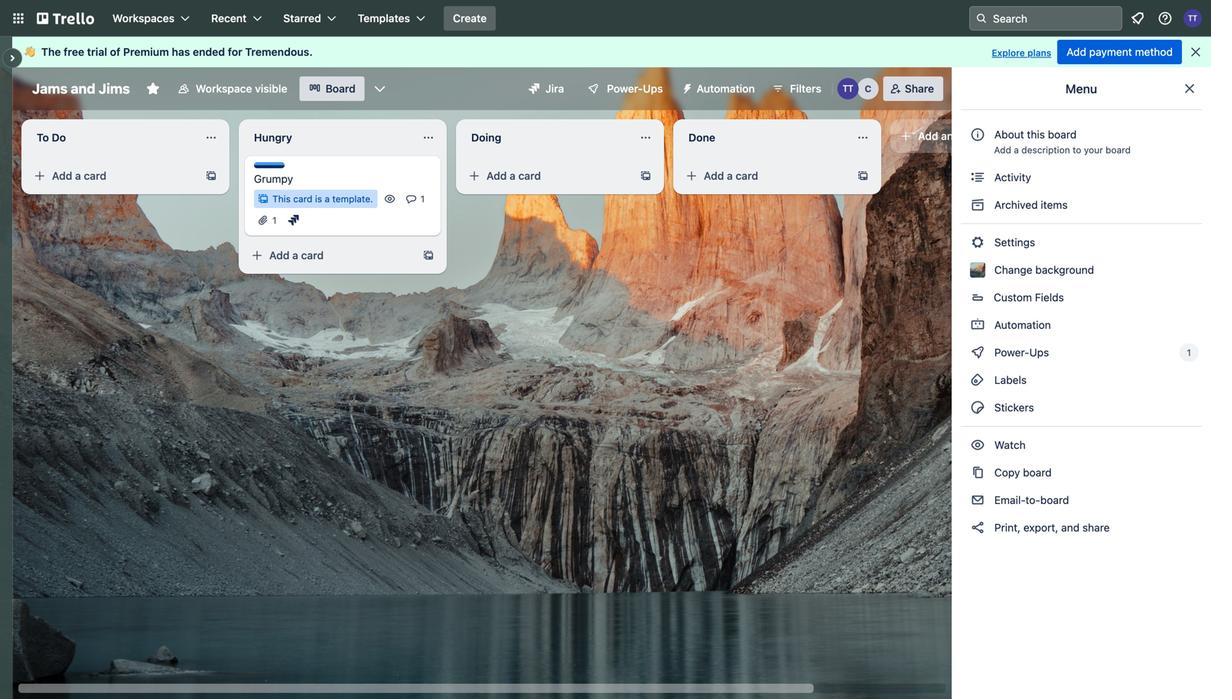 Task type: describe. For each thing, give the bounding box(es) containing it.
board
[[326, 82, 356, 95]]

print, export, and share
[[992, 522, 1110, 534]]

sm image for labels
[[971, 373, 986, 388]]

create
[[453, 12, 487, 24]]

watch
[[992, 439, 1029, 452]]

archived items
[[992, 199, 1068, 211]]

color: blue, title: none image
[[254, 162, 285, 168]]

0 notifications image
[[1129, 9, 1148, 28]]

do
[[52, 131, 66, 144]]

add a card for doing
[[487, 170, 541, 182]]

watch link
[[962, 433, 1203, 458]]

sm image for stickers
[[971, 400, 986, 416]]

add for done's add a card 'button'
[[704, 170, 725, 182]]

jira
[[546, 82, 564, 95]]

email-to-board
[[992, 494, 1070, 507]]

copy
[[995, 467, 1021, 479]]

a for add a card 'button' for to do
[[75, 170, 81, 182]]

add a card button for doing
[[462, 164, 634, 188]]

card down is
[[301, 249, 324, 262]]

hungry
[[254, 131, 292, 144]]

create from template… image for to do
[[205, 170, 217, 182]]

chestercheeetah (chestercheeetah) image
[[858, 78, 879, 100]]

trial
[[87, 46, 107, 58]]

add a card button down this card is a template.
[[245, 243, 416, 268]]

card for doing
[[519, 170, 541, 182]]

filters button
[[768, 77, 827, 101]]

card left is
[[293, 194, 313, 204]]

fields
[[1036, 291, 1065, 304]]

automation link
[[962, 313, 1203, 338]]

is
[[315, 194, 322, 204]]

sm image for watch
[[971, 438, 986, 453]]

add for add a card 'button' corresponding to doing
[[487, 170, 507, 182]]

1 vertical spatial power-ups
[[992, 346, 1053, 359]]

stickers
[[992, 402, 1035, 414]]

starred button
[[274, 6, 346, 31]]

add a card for done
[[704, 170, 759, 182]]

jira button
[[520, 77, 574, 101]]

explore plans
[[992, 47, 1052, 58]]

board up print, export, and share at the right
[[1041, 494, 1070, 507]]

add payment method
[[1067, 46, 1174, 58]]

c button
[[858, 78, 879, 100]]

filters
[[791, 82, 822, 95]]

power-ups button
[[577, 77, 673, 101]]

Hungry text field
[[245, 126, 413, 150]]

👋 the free trial of premium has ended for tremendous .
[[24, 46, 313, 58]]

1 vertical spatial and
[[1062, 522, 1080, 534]]

2 vertical spatial 1
[[1188, 348, 1192, 358]]

create from template… image for add a card 'button' below this card is a template.
[[423, 250, 435, 262]]

tremendous
[[245, 46, 309, 58]]

board right your
[[1106, 145, 1131, 155]]

done
[[689, 131, 716, 144]]

share button
[[884, 77, 944, 101]]

items
[[1041, 199, 1068, 211]]

customize views image
[[373, 81, 388, 96]]

1 vertical spatial power-
[[995, 346, 1030, 359]]

another
[[942, 130, 981, 142]]

plans
[[1028, 47, 1052, 58]]

copy board
[[992, 467, 1052, 479]]

automation button
[[676, 77, 765, 101]]

sm image for power-ups
[[971, 345, 986, 361]]

add payment method button
[[1058, 40, 1183, 64]]

this
[[1028, 128, 1046, 141]]

about
[[995, 128, 1025, 141]]

ups inside 'button'
[[643, 82, 663, 95]]

Search field
[[970, 6, 1123, 31]]

0 horizontal spatial 1
[[273, 215, 277, 226]]

terry turtle (terryturtle) image
[[1184, 9, 1203, 28]]

a for add a card 'button' corresponding to doing
[[510, 170, 516, 182]]

settings
[[992, 236, 1036, 249]]

add another list
[[919, 130, 999, 142]]

this
[[273, 194, 291, 204]]

change
[[995, 264, 1033, 276]]

add a card down this
[[269, 249, 324, 262]]

activity
[[992, 171, 1032, 184]]

workspaces
[[113, 12, 175, 24]]

template.
[[333, 194, 373, 204]]

open information menu image
[[1158, 11, 1174, 26]]

has
[[172, 46, 190, 58]]

custom fields
[[994, 291, 1065, 304]]

primary element
[[0, 0, 1212, 37]]

banner containing 👋
[[12, 37, 1212, 67]]

sm image for settings
[[971, 235, 986, 250]]

add a card button for done
[[680, 164, 851, 188]]

about this board add a description to your board
[[995, 128, 1131, 155]]

1 horizontal spatial ups
[[1030, 346, 1050, 359]]

board up to
[[1049, 128, 1077, 141]]

change background
[[992, 264, 1095, 276]]

a for add a card 'button' below this card is a template.
[[293, 249, 298, 262]]

.
[[309, 46, 313, 58]]

sm image for automation
[[971, 318, 986, 333]]

explore plans button
[[992, 44, 1052, 62]]

free
[[64, 46, 84, 58]]

wave image
[[24, 45, 35, 59]]

labels link
[[962, 368, 1203, 393]]

automation inside button
[[697, 82, 755, 95]]

premium
[[123, 46, 169, 58]]

payment
[[1090, 46, 1133, 58]]

workspaces button
[[103, 6, 199, 31]]

change background link
[[962, 258, 1203, 282]]

to
[[1073, 145, 1082, 155]]

add for add another list button
[[919, 130, 939, 142]]

archived
[[995, 199, 1039, 211]]

copy board link
[[962, 461, 1203, 485]]

your
[[1085, 145, 1104, 155]]

card for to do
[[84, 170, 106, 182]]

a right is
[[325, 194, 330, 204]]



Task type: vqa. For each thing, say whether or not it's contained in the screenshot.
'Settings' link
yes



Task type: locate. For each thing, give the bounding box(es) containing it.
sm image inside labels 'link'
[[971, 373, 986, 388]]

1 vertical spatial sm image
[[971, 438, 986, 453]]

power- up labels
[[995, 346, 1030, 359]]

add inside 'about this board add a description to your board'
[[995, 145, 1012, 155]]

ups left the automation button
[[643, 82, 663, 95]]

1 horizontal spatial create from template… image
[[857, 170, 870, 182]]

sm image inside settings link
[[971, 235, 986, 250]]

2 sm image from the top
[[971, 438, 986, 453]]

terry turtle (terryturtle) image
[[838, 78, 859, 100]]

add a card
[[52, 170, 106, 182], [487, 170, 541, 182], [704, 170, 759, 182], [269, 249, 324, 262]]

jams
[[32, 80, 68, 97]]

c
[[865, 83, 872, 94]]

search image
[[976, 12, 988, 24]]

the
[[41, 46, 61, 58]]

card down to do text box
[[84, 170, 106, 182]]

a down done text field
[[727, 170, 733, 182]]

star or unstar board image
[[146, 81, 160, 96]]

sm image inside stickers link
[[971, 400, 986, 416]]

recent button
[[202, 6, 271, 31]]

sm image inside copy board link
[[971, 465, 986, 481]]

0 horizontal spatial create from template… image
[[205, 170, 217, 182]]

for
[[228, 46, 243, 58]]

2 horizontal spatial 1
[[1188, 348, 1192, 358]]

a down doing text field
[[510, 170, 516, 182]]

1
[[421, 194, 425, 204], [273, 215, 277, 226], [1188, 348, 1192, 358]]

labels
[[992, 374, 1027, 387]]

sm image inside the automation button
[[676, 77, 697, 98]]

sm image for activity
[[971, 170, 986, 185]]

email-to-board link
[[962, 488, 1203, 513]]

and left share
[[1062, 522, 1080, 534]]

add down this
[[269, 249, 290, 262]]

create button
[[444, 6, 496, 31]]

power-ups inside 'button'
[[607, 82, 663, 95]]

jims
[[99, 80, 130, 97]]

method
[[1136, 46, 1174, 58]]

menu
[[1066, 82, 1098, 96]]

1 horizontal spatial create from template… image
[[640, 170, 652, 182]]

1 create from template… image from the left
[[205, 170, 217, 182]]

this card is a template.
[[273, 194, 373, 204]]

power-ups
[[607, 82, 663, 95], [992, 346, 1053, 359]]

3 sm image from the top
[[971, 493, 986, 508]]

create from template… image for done's add a card 'button'
[[857, 170, 870, 182]]

add left payment
[[1067, 46, 1087, 58]]

description
[[1022, 145, 1071, 155]]

sm image inside the archived items link
[[971, 198, 986, 213]]

background
[[1036, 264, 1095, 276]]

sm image inside watch link
[[971, 438, 986, 453]]

card down done text field
[[736, 170, 759, 182]]

sm image for print, export, and share
[[971, 521, 986, 536]]

create from template… image
[[205, 170, 217, 182], [640, 170, 652, 182]]

add
[[1067, 46, 1087, 58], [919, 130, 939, 142], [995, 145, 1012, 155], [52, 170, 72, 182], [487, 170, 507, 182], [704, 170, 725, 182], [269, 249, 290, 262]]

add down about
[[995, 145, 1012, 155]]

add down done
[[704, 170, 725, 182]]

2 vertical spatial sm image
[[971, 493, 986, 508]]

add for add a card 'button' for to do
[[52, 170, 72, 182]]

create from template… image
[[857, 170, 870, 182], [423, 250, 435, 262]]

1 horizontal spatial and
[[1062, 522, 1080, 534]]

list
[[984, 130, 999, 142]]

sm image
[[676, 77, 697, 98], [971, 170, 986, 185], [971, 198, 986, 213], [286, 213, 301, 228], [971, 235, 986, 250], [971, 345, 986, 361], [971, 373, 986, 388], [971, 400, 986, 416], [971, 465, 986, 481], [971, 521, 986, 536]]

👋
[[24, 46, 35, 58]]

add inside button
[[1067, 46, 1087, 58]]

To Do text field
[[28, 126, 196, 150]]

grumpy
[[254, 173, 293, 185]]

Done text field
[[680, 126, 848, 150]]

a down this card is a template.
[[293, 249, 298, 262]]

card down doing text field
[[519, 170, 541, 182]]

stickers link
[[962, 396, 1203, 420]]

workspace
[[196, 82, 252, 95]]

sm image for email-to-board
[[971, 493, 986, 508]]

add for add a card 'button' below this card is a template.
[[269, 249, 290, 262]]

add a card button down done text field
[[680, 164, 851, 188]]

0 vertical spatial power-
[[607, 82, 643, 95]]

add a card for to do
[[52, 170, 106, 182]]

0 vertical spatial automation
[[697, 82, 755, 95]]

print, export, and share link
[[962, 516, 1203, 540]]

2 create from template… image from the left
[[640, 170, 652, 182]]

sm image for archived items
[[971, 198, 986, 213]]

Board name text field
[[24, 77, 138, 101]]

power-ups down primary element
[[607, 82, 663, 95]]

0 vertical spatial sm image
[[971, 318, 986, 333]]

jams and jims
[[32, 80, 130, 97]]

sm image for copy board
[[971, 465, 986, 481]]

back to home image
[[37, 6, 94, 31]]

1 vertical spatial automation
[[992, 319, 1052, 331]]

to-
[[1026, 494, 1041, 507]]

automation down custom fields
[[992, 319, 1052, 331]]

and left jims
[[71, 80, 95, 97]]

0 horizontal spatial power-
[[607, 82, 643, 95]]

1 vertical spatial create from template… image
[[423, 250, 435, 262]]

archived items link
[[962, 193, 1203, 217]]

automation up done
[[697, 82, 755, 95]]

ups
[[643, 82, 663, 95], [1030, 346, 1050, 359]]

print,
[[995, 522, 1021, 534]]

add down doing
[[487, 170, 507, 182]]

board link
[[300, 77, 365, 101]]

1 horizontal spatial automation
[[992, 319, 1052, 331]]

and inside the board name text box
[[71, 80, 95, 97]]

to
[[37, 131, 49, 144]]

explore
[[992, 47, 1026, 58]]

doing
[[472, 131, 502, 144]]

ups down automation link
[[1030, 346, 1050, 359]]

Doing text field
[[462, 126, 631, 150]]

add left "another"
[[919, 130, 939, 142]]

add a card down "do"
[[52, 170, 106, 182]]

add a card down done
[[704, 170, 759, 182]]

0 horizontal spatial ups
[[643, 82, 663, 95]]

0 horizontal spatial automation
[[697, 82, 755, 95]]

settings link
[[962, 230, 1203, 255]]

sm image inside activity link
[[971, 170, 986, 185]]

board up to- at bottom right
[[1024, 467, 1052, 479]]

export,
[[1024, 522, 1059, 534]]

of
[[110, 46, 120, 58]]

0 horizontal spatial power-ups
[[607, 82, 663, 95]]

1 horizontal spatial power-ups
[[992, 346, 1053, 359]]

1 horizontal spatial power-
[[995, 346, 1030, 359]]

and
[[71, 80, 95, 97], [1062, 522, 1080, 534]]

0 horizontal spatial and
[[71, 80, 95, 97]]

sm image
[[971, 318, 986, 333], [971, 438, 986, 453], [971, 493, 986, 508]]

email-
[[995, 494, 1026, 507]]

power- right jira
[[607, 82, 643, 95]]

1 horizontal spatial 1
[[421, 194, 425, 204]]

add down "do"
[[52, 170, 72, 182]]

automation
[[697, 82, 755, 95], [992, 319, 1052, 331]]

jira icon image
[[529, 83, 540, 94]]

1 sm image from the top
[[971, 318, 986, 333]]

banner
[[12, 37, 1212, 67]]

grumpy link
[[254, 171, 432, 187]]

0 vertical spatial create from template… image
[[857, 170, 870, 182]]

power-
[[607, 82, 643, 95], [995, 346, 1030, 359]]

a down about
[[1014, 145, 1020, 155]]

a
[[1014, 145, 1020, 155], [75, 170, 81, 182], [510, 170, 516, 182], [727, 170, 733, 182], [325, 194, 330, 204], [293, 249, 298, 262]]

sm image inside print, export, and share link
[[971, 521, 986, 536]]

card for done
[[736, 170, 759, 182]]

starred
[[283, 12, 321, 24]]

a for done's add a card 'button'
[[727, 170, 733, 182]]

workspace visible
[[196, 82, 287, 95]]

add inside button
[[919, 130, 939, 142]]

add another list button
[[891, 119, 1099, 153]]

add a card button down doing text field
[[462, 164, 634, 188]]

0 vertical spatial power-ups
[[607, 82, 663, 95]]

0 vertical spatial 1
[[421, 194, 425, 204]]

1 vertical spatial 1
[[273, 215, 277, 226]]

a inside 'about this board add a description to your board'
[[1014, 145, 1020, 155]]

add a card button down to do text box
[[28, 164, 199, 188]]

a down to do text box
[[75, 170, 81, 182]]

0 vertical spatial and
[[71, 80, 95, 97]]

add a card button
[[28, 164, 199, 188], [462, 164, 634, 188], [680, 164, 851, 188], [245, 243, 416, 268]]

templates button
[[349, 6, 435, 31]]

recent
[[211, 12, 247, 24]]

custom
[[994, 291, 1033, 304]]

share
[[1083, 522, 1110, 534]]

sm image inside email-to-board link
[[971, 493, 986, 508]]

custom fields button
[[962, 286, 1203, 310]]

power-ups up labels
[[992, 346, 1053, 359]]

visible
[[255, 82, 287, 95]]

0 horizontal spatial create from template… image
[[423, 250, 435, 262]]

1 vertical spatial ups
[[1030, 346, 1050, 359]]

0 vertical spatial ups
[[643, 82, 663, 95]]

create from template… image for doing
[[640, 170, 652, 182]]

add a card button for to do
[[28, 164, 199, 188]]

board
[[1049, 128, 1077, 141], [1106, 145, 1131, 155], [1024, 467, 1052, 479], [1041, 494, 1070, 507]]

share
[[905, 82, 935, 95]]

power- inside 'button'
[[607, 82, 643, 95]]

add a card down doing
[[487, 170, 541, 182]]

card
[[84, 170, 106, 182], [519, 170, 541, 182], [736, 170, 759, 182], [293, 194, 313, 204], [301, 249, 324, 262]]

workspace visible button
[[168, 77, 297, 101]]

sm image inside automation link
[[971, 318, 986, 333]]



